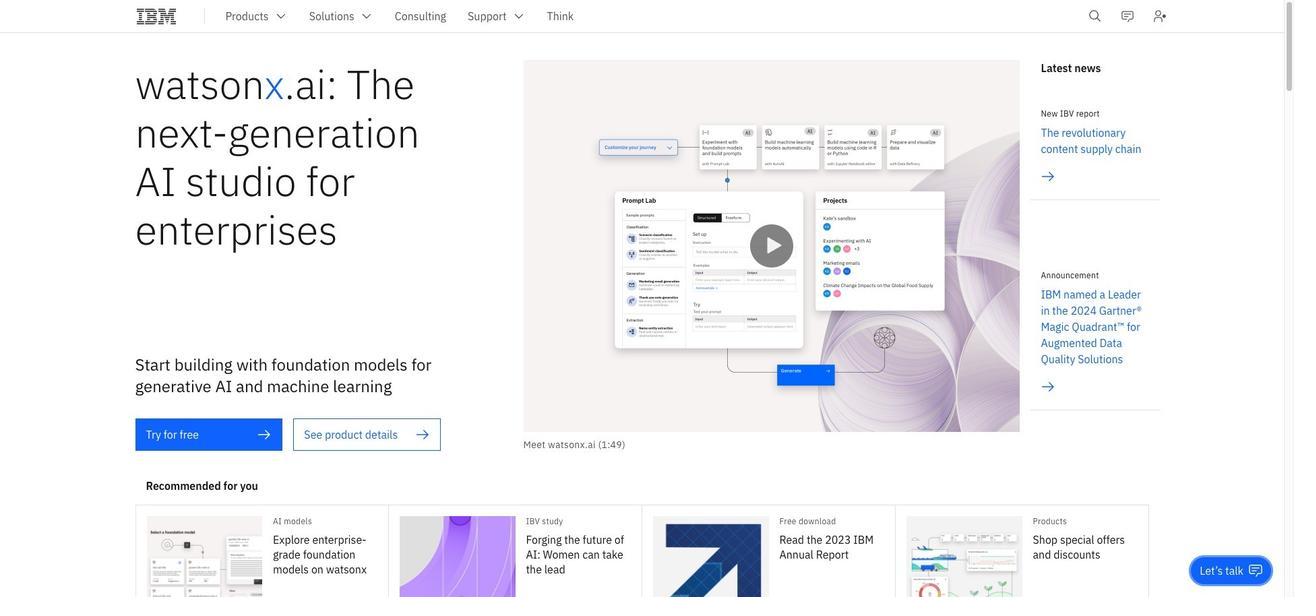 Task type: vqa. For each thing, say whether or not it's contained in the screenshot.
the Let's talk element
yes



Task type: locate. For each thing, give the bounding box(es) containing it.
let's talk element
[[1200, 563, 1244, 578]]



